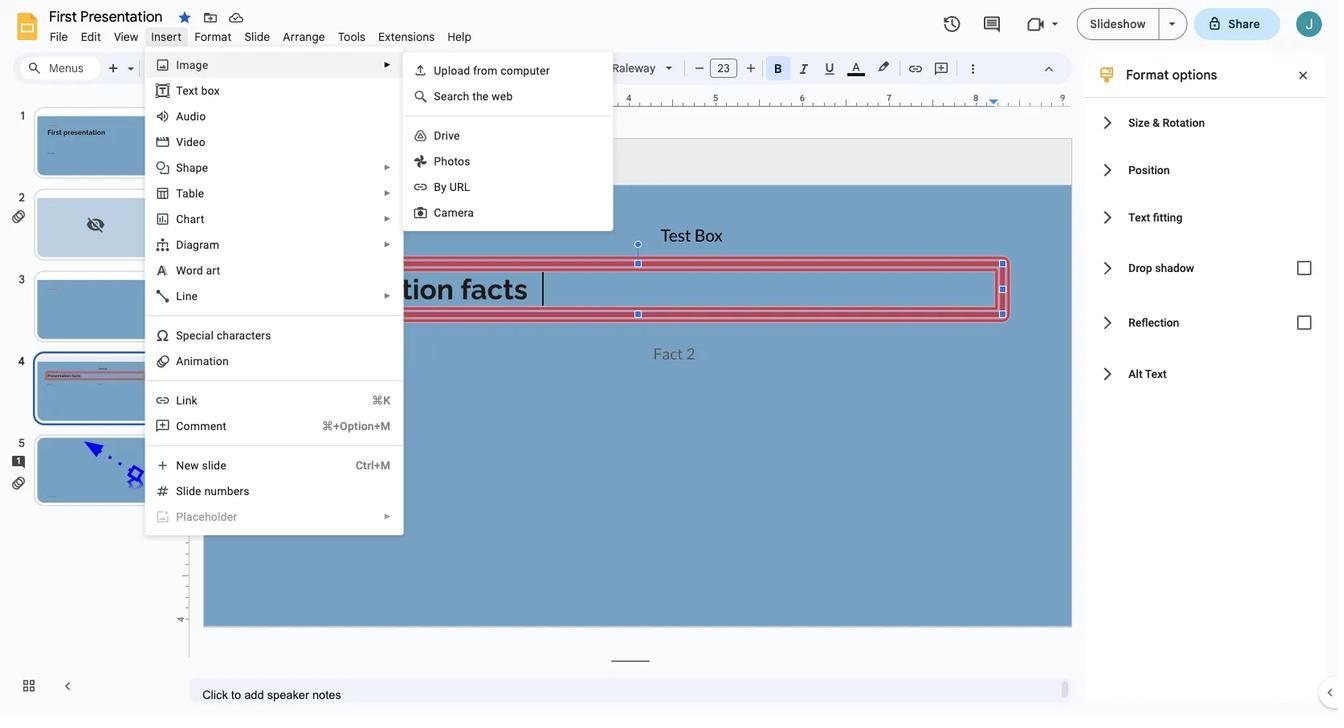 Task type: locate. For each thing, give the bounding box(es) containing it.
c for amera
[[434, 206, 442, 219]]

1 vertical spatial d
[[176, 238, 184, 252]]

art for c h art
[[190, 213, 204, 226]]

slide numbers e element
[[176, 485, 254, 498]]

0 vertical spatial text
[[1129, 211, 1151, 224]]

1 vertical spatial format
[[1127, 67, 1169, 83]]

edit menu item
[[74, 27, 108, 46]]

1 ► from the top
[[384, 60, 392, 70]]

position tab
[[1085, 146, 1326, 194]]

tools
[[338, 30, 366, 44]]

p up b
[[434, 155, 441, 168]]

1 horizontal spatial format
[[1127, 67, 1169, 83]]

n
[[176, 459, 184, 472]]

t
[[176, 84, 183, 97]]

art
[[190, 213, 204, 226], [206, 264, 220, 277]]

d for iagram
[[176, 238, 184, 252]]

line q element
[[176, 290, 203, 303]]

► for p laceholder
[[384, 513, 392, 522]]

menu bar containing file
[[43, 21, 478, 47]]

line
[[176, 290, 198, 303]]

ideo
[[184, 135, 206, 149]]

file menu item
[[43, 27, 74, 46]]

► inside menu item
[[384, 513, 392, 522]]

slide
[[202, 459, 226, 472]]

u
[[184, 110, 190, 123]]

1 vertical spatial art
[[206, 264, 220, 277]]

k
[[192, 394, 198, 407]]

menu bar
[[43, 21, 478, 47]]

0 horizontal spatial d
[[176, 238, 184, 252]]

text inside text fitting tab
[[1129, 211, 1151, 224]]

menu item
[[146, 505, 403, 530]]

s earch the web
[[434, 90, 513, 103]]

1 horizontal spatial p
[[434, 155, 441, 168]]

slid e numbers
[[176, 485, 250, 498]]

lin
[[176, 394, 192, 407]]

size
[[1129, 116, 1150, 129]]

1 vertical spatial text
[[1146, 367, 1167, 381]]

1 horizontal spatial art
[[206, 264, 220, 277]]

b
[[189, 187, 195, 200]]

0 vertical spatial p
[[434, 155, 441, 168]]

s hape
[[176, 161, 208, 174]]

text box t element
[[176, 84, 225, 97]]

3 ► from the top
[[384, 189, 392, 198]]

format menu item
[[188, 27, 238, 46]]

1 horizontal spatial s
[[434, 90, 441, 103]]

placeholder p element
[[176, 511, 242, 524]]

menu bar banner
[[0, 0, 1339, 716]]

spe
[[176, 329, 196, 342]]

dio
[[190, 110, 206, 123]]

text right "alt"
[[1146, 367, 1167, 381]]

0 horizontal spatial p
[[176, 511, 183, 524]]

share button
[[1194, 8, 1281, 40]]

2 a from the top
[[176, 355, 184, 368]]

amera
[[442, 206, 474, 219]]

c
[[196, 329, 202, 342]]

w ord art
[[176, 264, 220, 277]]

7 ► from the top
[[384, 513, 392, 522]]

c down ta
[[176, 213, 184, 226]]

text inside alt text tab
[[1146, 367, 1167, 381]]

alt text
[[1129, 367, 1167, 381]]

ext
[[183, 84, 198, 97]]

c down b
[[434, 206, 442, 219]]

d up w
[[176, 238, 184, 252]]

video v element
[[176, 135, 210, 149]]

0 horizontal spatial format
[[195, 30, 232, 44]]

new slide with layout image
[[124, 58, 134, 63]]

size & rotation
[[1129, 116, 1206, 129]]

extensions menu item
[[372, 27, 441, 46]]

format inside format options section
[[1127, 67, 1169, 83]]

0 horizontal spatial c
[[176, 213, 184, 226]]

shadow
[[1156, 262, 1195, 275]]

c
[[434, 206, 442, 219], [176, 213, 184, 226]]

search the web s element
[[434, 90, 518, 103]]

ta b le
[[176, 187, 204, 200]]

ial
[[202, 329, 214, 342]]

⌘k element
[[353, 393, 391, 409]]

ment
[[200, 420, 227, 433]]

chart h element
[[176, 213, 209, 226]]

2 ► from the top
[[384, 163, 392, 172]]

5 ► from the top
[[384, 240, 392, 249]]

&
[[1153, 116, 1160, 129]]

nimation
[[184, 355, 229, 368]]

1 vertical spatial p
[[176, 511, 183, 524]]

table b element
[[176, 187, 209, 200]]

format inside format menu item
[[195, 30, 232, 44]]

p
[[434, 155, 441, 168], [176, 511, 183, 524]]

format left options
[[1127, 67, 1169, 83]]

earch
[[441, 90, 470, 103]]

p hotos
[[434, 155, 471, 168]]

format options section
[[1085, 52, 1326, 703]]

art right ord
[[206, 264, 220, 277]]

► for le
[[384, 189, 392, 198]]

1 horizontal spatial d
[[434, 129, 442, 142]]

p down 'slid' on the bottom of the page
[[176, 511, 183, 524]]

menu bar inside menu bar banner
[[43, 21, 478, 47]]

y
[[441, 180, 447, 194]]

text
[[1129, 211, 1151, 224], [1146, 367, 1167, 381]]

m
[[190, 420, 200, 433]]

1 horizontal spatial c
[[434, 206, 442, 219]]

h
[[184, 213, 190, 226]]

0 vertical spatial format
[[195, 30, 232, 44]]

text fitting
[[1129, 211, 1183, 224]]

4 ► from the top
[[384, 215, 392, 224]]

s down u
[[434, 90, 441, 103]]

art up d iagram
[[190, 213, 204, 226]]

a u dio
[[176, 110, 206, 123]]

slid
[[176, 485, 195, 498]]

insert
[[151, 30, 182, 44]]

0 vertical spatial s
[[434, 90, 441, 103]]

p for laceholder
[[176, 511, 183, 524]]

6 ► from the top
[[384, 292, 392, 301]]

diagram d element
[[176, 238, 224, 252]]

web
[[492, 90, 513, 103]]

s down v
[[176, 161, 183, 174]]

► for d iagram
[[384, 240, 392, 249]]

⌘k
[[372, 394, 391, 407]]

a down spe
[[176, 355, 184, 368]]

camera c element
[[434, 206, 479, 219]]

1 vertical spatial s
[[176, 161, 183, 174]]

► for i mage
[[384, 60, 392, 70]]

rotation
[[1163, 116, 1206, 129]]

p for hotos
[[434, 155, 441, 168]]

i mage
[[176, 58, 208, 72]]

co
[[176, 420, 190, 433]]

s for earch
[[434, 90, 441, 103]]

link k element
[[176, 394, 202, 407]]

right margin image
[[990, 94, 1072, 106]]

d rive
[[434, 129, 460, 142]]

left margin image
[[205, 94, 287, 106]]

format options application
[[0, 0, 1339, 716]]

menu containing u
[[403, 52, 613, 231]]

menu
[[145, 47, 404, 536], [403, 52, 613, 231]]

1 vertical spatial a
[[176, 355, 184, 368]]

file
[[50, 30, 68, 44]]

characters
[[217, 329, 271, 342]]

navigation
[[0, 91, 177, 716]]

s
[[434, 90, 441, 103], [176, 161, 183, 174]]

arrange
[[283, 30, 325, 44]]

help
[[448, 30, 472, 44]]

d
[[434, 129, 442, 142], [176, 238, 184, 252]]

0 vertical spatial d
[[434, 129, 442, 142]]

s for hape
[[176, 161, 183, 174]]

0 horizontal spatial art
[[190, 213, 204, 226]]

mage
[[179, 58, 208, 72]]

rive
[[442, 129, 460, 142]]

menu item containing p
[[146, 505, 403, 530]]

format up image i element
[[195, 30, 232, 44]]

toggle shadow image
[[1289, 252, 1321, 284]]

text left fitting
[[1129, 211, 1151, 224]]

ew
[[184, 459, 199, 472]]

d up p hotos
[[434, 129, 442, 142]]

0 vertical spatial a
[[176, 110, 184, 123]]

a for u
[[176, 110, 184, 123]]

drop shadow
[[1129, 262, 1195, 275]]

0 vertical spatial art
[[190, 213, 204, 226]]

view menu item
[[108, 27, 145, 46]]

format
[[195, 30, 232, 44], [1127, 67, 1169, 83]]

by url b element
[[434, 180, 475, 194]]

a left dio
[[176, 110, 184, 123]]

1 a from the top
[[176, 110, 184, 123]]

n ew slide
[[176, 459, 226, 472]]

a
[[176, 110, 184, 123], [176, 355, 184, 368]]

0 horizontal spatial s
[[176, 161, 183, 174]]



Task type: vqa. For each thing, say whether or not it's contained in the screenshot.
this
no



Task type: describe. For each thing, give the bounding box(es) containing it.
navigation inside "format options" 'application'
[[0, 91, 177, 716]]

a nimation
[[176, 355, 229, 368]]

new slide n element
[[176, 459, 231, 472]]

c h art
[[176, 213, 204, 226]]

slideshow
[[1091, 17, 1146, 31]]

audio u element
[[176, 110, 211, 123]]

tools menu item
[[332, 27, 372, 46]]

b
[[434, 180, 441, 194]]

shape s element
[[176, 161, 213, 174]]

u
[[434, 64, 442, 77]]

raleway option
[[612, 57, 656, 80]]

arrange menu item
[[277, 27, 332, 46]]

w
[[176, 264, 186, 277]]

hotos
[[441, 155, 471, 168]]

share
[[1229, 17, 1261, 31]]

photos p element
[[434, 155, 475, 168]]

text fitting tab
[[1085, 194, 1326, 241]]

main toolbar
[[100, 56, 986, 82]]

a for nimation
[[176, 355, 184, 368]]

special characters c element
[[176, 329, 276, 342]]

Menus field
[[20, 57, 100, 80]]

v
[[176, 135, 184, 149]]

image i element
[[176, 58, 213, 72]]

Toggle reflection checkbox
[[1289, 307, 1321, 339]]

slideshow button
[[1077, 8, 1160, 40]]

computer
[[501, 64, 550, 77]]

size & rotation tab
[[1085, 99, 1326, 146]]

lin k
[[176, 394, 198, 407]]

drive d element
[[434, 129, 465, 142]]

reflection
[[1129, 316, 1180, 330]]

Font size text field
[[711, 59, 737, 78]]

c amera
[[434, 206, 474, 219]]

url
[[450, 180, 471, 194]]

comment m element
[[176, 420, 231, 433]]

Toggle shadow checkbox
[[1289, 252, 1321, 284]]

c for h
[[176, 213, 184, 226]]

art for w ord art
[[206, 264, 220, 277]]

p laceholder
[[176, 511, 237, 524]]

iagram
[[184, 238, 219, 252]]

Font size field
[[710, 59, 744, 82]]

v ideo
[[176, 135, 206, 149]]

toggle reflection image
[[1289, 307, 1321, 339]]

reflection tab
[[1085, 296, 1326, 350]]

d for rive
[[434, 129, 442, 142]]

⌘+option+m element
[[303, 419, 391, 435]]

from
[[473, 64, 498, 77]]

numbers
[[204, 485, 250, 498]]

drop
[[1129, 262, 1153, 275]]

view
[[114, 30, 138, 44]]

ctrl+m element
[[336, 458, 391, 474]]

upload from computer u element
[[434, 64, 555, 77]]

t ext box
[[176, 84, 220, 97]]

alt
[[1129, 367, 1143, 381]]

le
[[195, 187, 204, 200]]

box
[[201, 84, 220, 97]]

i
[[176, 58, 179, 72]]

word art w element
[[176, 264, 225, 277]]

format for format
[[195, 30, 232, 44]]

u pload from computer
[[434, 64, 550, 77]]

hape
[[183, 161, 208, 174]]

b y url
[[434, 180, 471, 194]]

text color image
[[848, 57, 865, 76]]

edit
[[81, 30, 101, 44]]

presentation options image
[[1170, 22, 1176, 26]]

ctrl+m
[[356, 459, 391, 472]]

options
[[1173, 67, 1218, 83]]

laceholder
[[183, 511, 237, 524]]

insert menu item
[[145, 27, 188, 46]]

Star checkbox
[[174, 6, 196, 29]]

format for format options
[[1127, 67, 1169, 83]]

ta
[[176, 187, 189, 200]]

slide menu item
[[238, 27, 277, 46]]

ord
[[186, 264, 203, 277]]

pload
[[442, 64, 470, 77]]

raleway
[[612, 61, 656, 75]]

highlight color image
[[875, 57, 893, 76]]

drop shadow tab
[[1085, 241, 1326, 296]]

alt text tab
[[1085, 350, 1326, 398]]

menu containing i
[[145, 47, 404, 536]]

extensions
[[379, 30, 435, 44]]

position
[[1129, 163, 1170, 177]]

► for art
[[384, 215, 392, 224]]

co m ment
[[176, 420, 227, 433]]

⌘+option+m
[[322, 420, 391, 433]]

format options
[[1127, 67, 1218, 83]]

fitting
[[1154, 211, 1183, 224]]

e
[[195, 485, 201, 498]]

help menu item
[[441, 27, 478, 46]]

the
[[473, 90, 489, 103]]

slide
[[245, 30, 270, 44]]

d iagram
[[176, 238, 219, 252]]

spe c ial characters
[[176, 329, 271, 342]]

animation a element
[[176, 355, 234, 368]]

Rename text field
[[43, 6, 172, 26]]

► for s hape
[[384, 163, 392, 172]]



